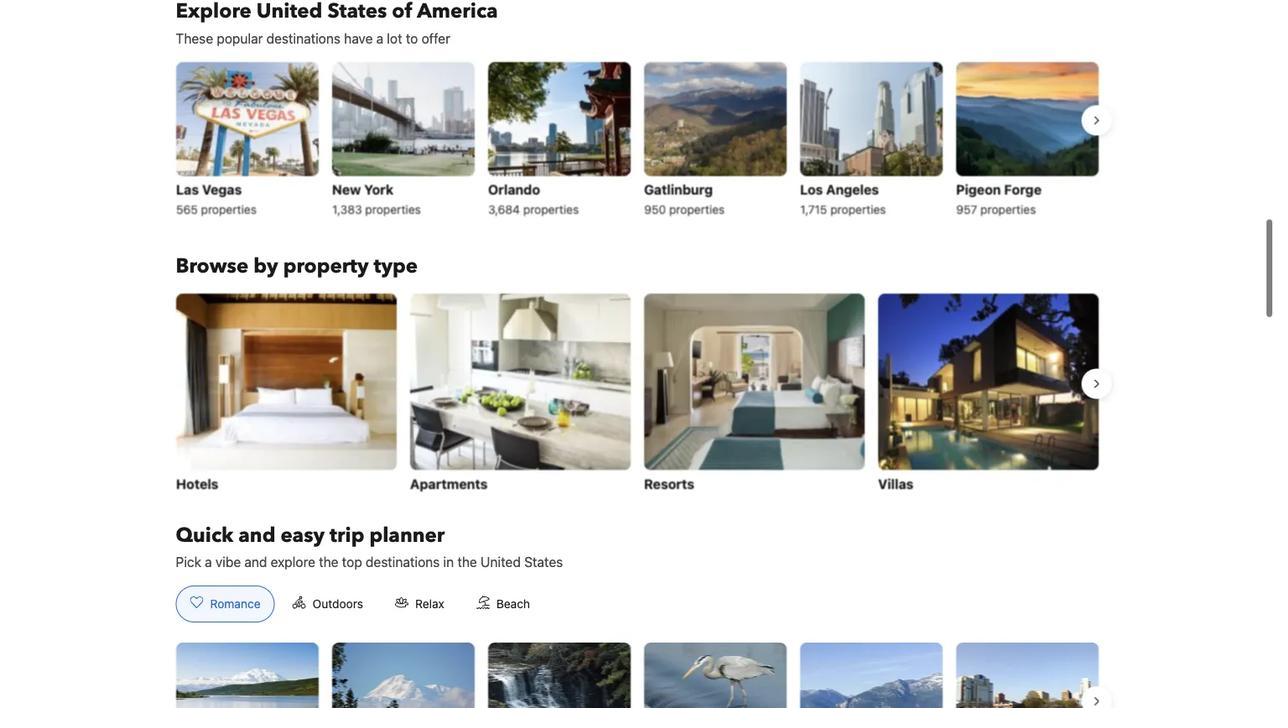 Task type: locate. For each thing, give the bounding box(es) containing it.
and right vibe
[[245, 545, 267, 561]]

beach
[[497, 588, 530, 602]]

properties down york
[[365, 193, 421, 207]]

2 region from the top
[[162, 278, 1112, 493]]

properties down vegas on the top of page
[[201, 193, 256, 207]]

explore
[[271, 545, 315, 561]]

properties inside pigeon forge 957 properties
[[980, 193, 1036, 207]]

angeles
[[826, 172, 879, 188]]

0 horizontal spatial the
[[319, 545, 339, 561]]

type
[[374, 244, 418, 271]]

region
[[162, 46, 1112, 217], [162, 278, 1112, 493], [162, 627, 1112, 708]]

gatlinburg 950 properties
[[644, 172, 725, 207]]

beach button
[[462, 577, 545, 614]]

6 properties from the left
[[980, 193, 1036, 207]]

a left vibe
[[205, 545, 212, 561]]

0 vertical spatial a
[[376, 21, 384, 37]]

1 vertical spatial region
[[162, 278, 1112, 493]]

properties inside new york 1,383 properties
[[365, 193, 421, 207]]

1 region from the top
[[162, 46, 1112, 217]]

the right in
[[458, 545, 477, 561]]

tab list
[[162, 577, 558, 615]]

offer
[[422, 21, 451, 37]]

2 properties from the left
[[365, 193, 421, 207]]

3 properties from the left
[[523, 193, 579, 207]]

1 properties from the left
[[201, 193, 256, 207]]

0 vertical spatial region
[[162, 46, 1112, 217]]

romance button
[[176, 577, 275, 614]]

apartments
[[410, 466, 487, 482]]

destinations left the 'have'
[[267, 21, 341, 37]]

properties down gatlinburg
[[669, 193, 725, 207]]

top
[[342, 545, 362, 561]]

destinations
[[267, 21, 341, 37], [366, 545, 440, 561]]

a
[[376, 21, 384, 37], [205, 545, 212, 561]]

properties for las vegas
[[201, 193, 256, 207]]

properties down orlando
[[523, 193, 579, 207]]

the
[[319, 545, 339, 561], [458, 545, 477, 561]]

1,715
[[800, 193, 827, 207]]

and up vibe
[[239, 513, 276, 540]]

1 horizontal spatial destinations
[[366, 545, 440, 561]]

quick and easy trip planner pick a vibe and explore the top destinations in the united states
[[176, 513, 563, 561]]

properties inside 'los angeles 1,715 properties'
[[830, 193, 886, 207]]

relax button
[[381, 577, 459, 614]]

relax
[[415, 588, 445, 602]]

a inside quick and easy trip planner pick a vibe and explore the top destinations in the united states
[[205, 545, 212, 561]]

new
[[332, 172, 361, 188]]

a left lot
[[376, 21, 384, 37]]

and
[[239, 513, 276, 540], [245, 545, 267, 561]]

pigeon forge 957 properties
[[956, 172, 1042, 207]]

5 properties from the left
[[830, 193, 886, 207]]

properties inside the "las vegas 565 properties"
[[201, 193, 256, 207]]

1 vertical spatial destinations
[[366, 545, 440, 561]]

romance
[[210, 588, 261, 602]]

browse by property type
[[176, 244, 418, 271]]

properties down forge
[[980, 193, 1036, 207]]

properties
[[201, 193, 256, 207], [365, 193, 421, 207], [523, 193, 579, 207], [669, 193, 725, 207], [830, 193, 886, 207], [980, 193, 1036, 207]]

950
[[644, 193, 666, 207]]

properties for new york
[[365, 193, 421, 207]]

565
[[176, 193, 197, 207]]

las vegas 565 properties
[[176, 172, 256, 207]]

villas link
[[878, 284, 1099, 486]]

the left top at the bottom of the page
[[319, 545, 339, 561]]

villas
[[878, 466, 914, 482]]

0 horizontal spatial destinations
[[267, 21, 341, 37]]

los angeles 1,715 properties
[[800, 172, 886, 207]]

1 vertical spatial a
[[205, 545, 212, 561]]

popular
[[217, 21, 263, 37]]

properties for los angeles
[[830, 193, 886, 207]]

2 the from the left
[[458, 545, 477, 561]]

1 horizontal spatial the
[[458, 545, 477, 561]]

forge
[[1004, 172, 1042, 188]]

tab list containing romance
[[162, 577, 558, 615]]

hotels link
[[176, 284, 397, 486]]

0 horizontal spatial a
[[205, 545, 212, 561]]

0 vertical spatial and
[[239, 513, 276, 540]]

4 properties from the left
[[669, 193, 725, 207]]

property
[[283, 244, 369, 271]]

los
[[800, 172, 823, 188]]

planner
[[370, 513, 445, 540]]

destinations down planner
[[366, 545, 440, 561]]

properties for pigeon forge
[[980, 193, 1036, 207]]

3,684
[[488, 193, 520, 207]]

properties down angeles
[[830, 193, 886, 207]]

1,383
[[332, 193, 362, 207]]

2 vertical spatial region
[[162, 627, 1112, 708]]

by
[[254, 244, 278, 271]]



Task type: describe. For each thing, give the bounding box(es) containing it.
pigeon
[[956, 172, 1001, 188]]

easy
[[281, 513, 325, 540]]

region containing las vegas
[[162, 46, 1112, 217]]

have
[[344, 21, 373, 37]]

957
[[956, 193, 977, 207]]

trip
[[330, 513, 365, 540]]

hotels
[[176, 466, 218, 482]]

new york 1,383 properties
[[332, 172, 421, 207]]

outdoors
[[313, 588, 363, 602]]

vibe
[[216, 545, 241, 561]]

quick
[[176, 513, 234, 540]]

browse
[[176, 244, 249, 271]]

las
[[176, 172, 199, 188]]

these
[[176, 21, 213, 37]]

york
[[364, 172, 393, 188]]

in
[[443, 545, 454, 561]]

lot
[[387, 21, 402, 37]]

vegas
[[202, 172, 242, 188]]

gatlinburg
[[644, 172, 713, 188]]

resorts link
[[644, 284, 865, 486]]

states
[[525, 545, 563, 561]]

resorts
[[644, 466, 694, 482]]

orlando 3,684 properties
[[488, 172, 579, 207]]

these popular destinations have a lot to offer
[[176, 21, 451, 37]]

outdoors button
[[278, 577, 378, 614]]

orlando
[[488, 172, 540, 188]]

to
[[406, 21, 418, 37]]

apartments link
[[410, 284, 631, 486]]

destinations inside quick and easy trip planner pick a vibe and explore the top destinations in the united states
[[366, 545, 440, 561]]

1 horizontal spatial a
[[376, 21, 384, 37]]

1 vertical spatial and
[[245, 545, 267, 561]]

united
[[481, 545, 521, 561]]

properties inside orlando 3,684 properties
[[523, 193, 579, 207]]

region containing hotels
[[162, 278, 1112, 493]]

pick
[[176, 545, 201, 561]]

0 vertical spatial destinations
[[267, 21, 341, 37]]

1 the from the left
[[319, 545, 339, 561]]

3 region from the top
[[162, 627, 1112, 708]]

properties inside gatlinburg 950 properties
[[669, 193, 725, 207]]



Task type: vqa. For each thing, say whether or not it's contained in the screenshot.


